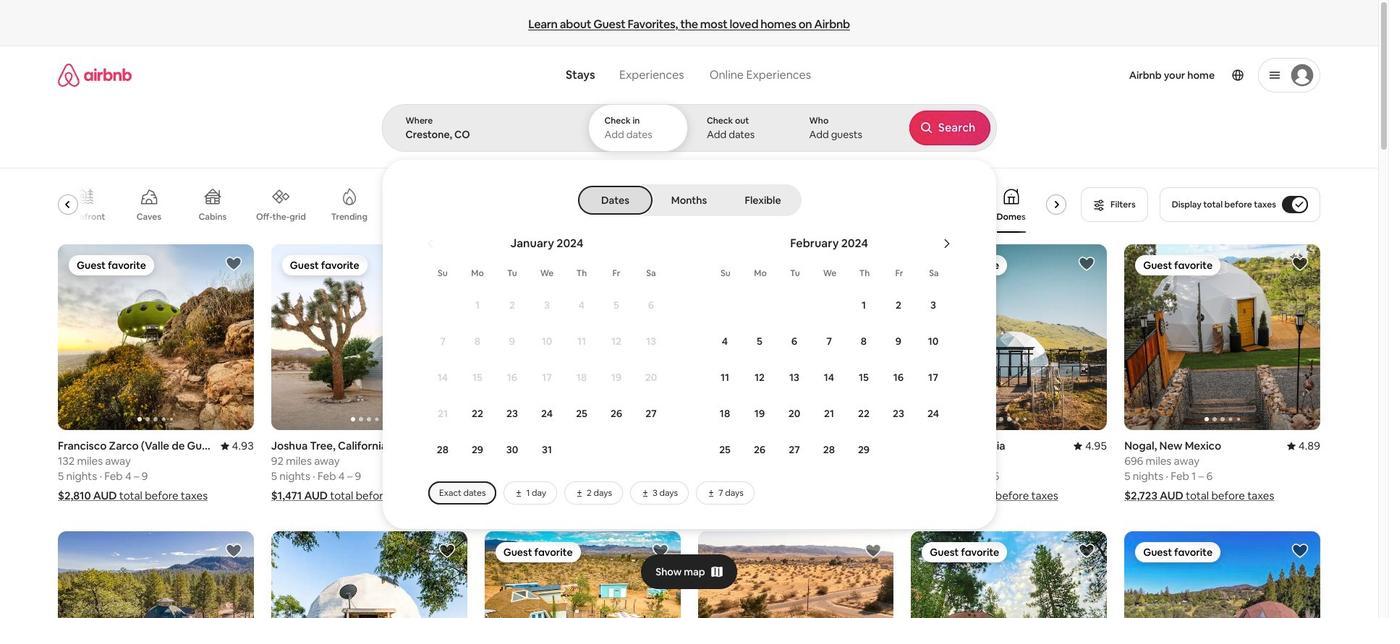 Task type: locate. For each thing, give the bounding box(es) containing it.
add to wishlist: nogal, new mexico image
[[1292, 255, 1309, 273]]

add to wishlist: joshua tree, california image
[[438, 255, 456, 273]]

4.93 out of 5 average rating image
[[220, 439, 254, 453]]

add to wishlist: marysville, california image
[[438, 543, 456, 560]]

Search destinations search field
[[406, 128, 563, 141]]

add to wishlist: francisco zarco (valle de guadalupe), mexico image
[[225, 255, 242, 273]]

add to wishlist: joshua tree, california image
[[865, 543, 882, 560]]

tab list
[[580, 185, 799, 216]]

group
[[58, 177, 1072, 233], [58, 245, 254, 431], [271, 245, 467, 431], [485, 245, 681, 431], [698, 245, 894, 431], [911, 245, 1303, 431], [1125, 245, 1321, 431], [58, 532, 254, 619], [271, 532, 467, 619], [485, 532, 681, 619], [698, 532, 894, 619], [911, 532, 1107, 619], [1125, 532, 1321, 619]]

what can we help you find? tab list
[[554, 59, 697, 91]]

4.98 out of 5 average rating image
[[860, 439, 894, 453]]

None search field
[[382, 46, 1389, 530]]

add to wishlist: sonoma, california image
[[1292, 543, 1309, 560]]

tab panel
[[382, 104, 1389, 530]]

4.95 out of 5 average rating image
[[1074, 439, 1107, 453]]

add to wishlist: landers, california image
[[652, 543, 669, 560]]



Task type: describe. For each thing, give the bounding box(es) containing it.
4.94 out of 5 average rating image
[[434, 439, 467, 453]]

4.89 out of 5 average rating image
[[1287, 439, 1321, 453]]

add to wishlist: idyllwild-pine cove, california image
[[1078, 543, 1096, 560]]

profile element
[[834, 46, 1321, 104]]

add to wishlist: crestone, colorado image
[[652, 255, 669, 273]]

add to wishlist: reedley, california image
[[1078, 255, 1096, 273]]

add to wishlist: pagosa springs, colorado image
[[225, 543, 242, 560]]

calendar application
[[399, 221, 1389, 505]]

add to wishlist: north fork, california image
[[865, 255, 882, 273]]



Task type: vqa. For each thing, say whether or not it's contained in the screenshot.
"Add to wishlist: Marysville, California" icon
yes



